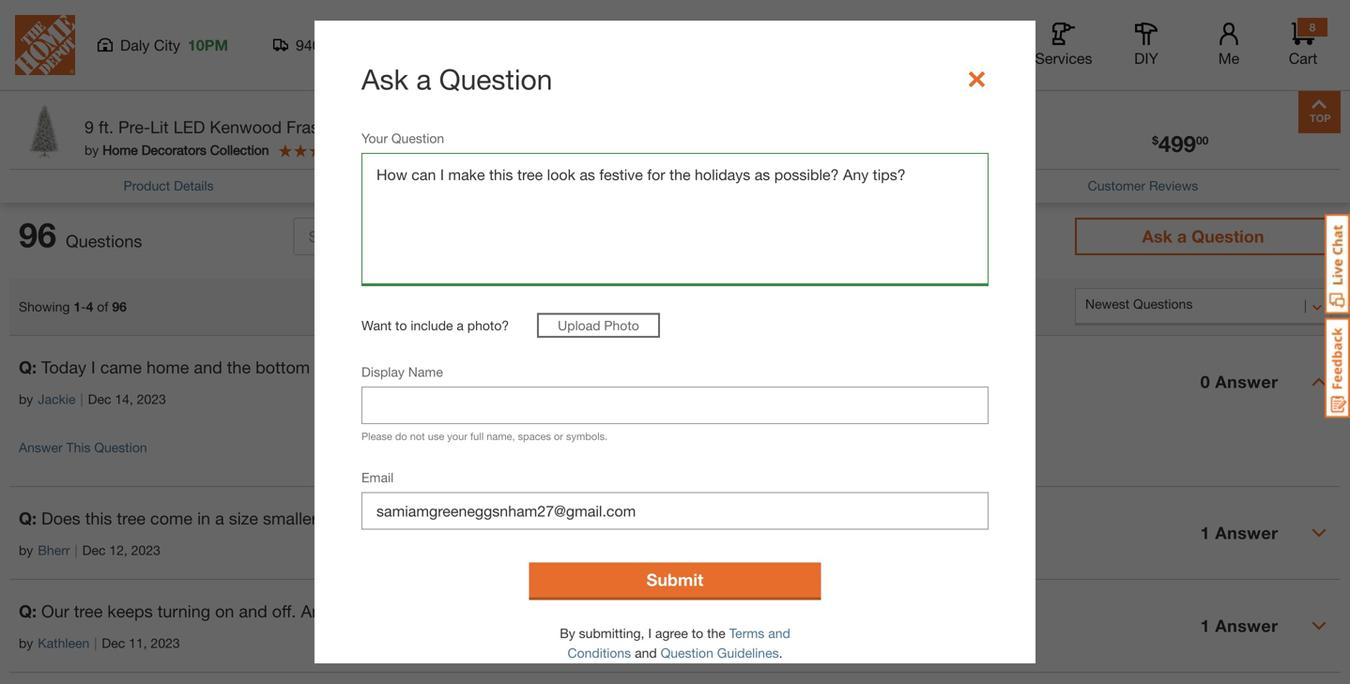 Task type: locate. For each thing, give the bounding box(es) containing it.
0 horizontal spatial specifications
[[9, 58, 124, 78]]

| for i
[[80, 391, 83, 407]]

1 for our tree keeps turning on and off. any suggestions?
[[1201, 616, 1210, 636]]

questions element
[[9, 335, 1341, 685]]

q:
[[19, 357, 37, 377], [19, 508, 37, 528], [19, 601, 37, 621]]

upload
[[558, 318, 601, 333]]

dec
[[88, 391, 111, 407], [82, 543, 106, 558], [102, 636, 125, 651]]

ask a question button
[[1075, 218, 1332, 255]]

4
[[86, 299, 93, 314]]

to
[[395, 318, 407, 333], [692, 626, 704, 641]]

| right the jackie
[[80, 391, 83, 407]]

terms
[[729, 626, 765, 641]]

None text field
[[362, 492, 989, 530]]

2023
[[137, 391, 166, 407], [131, 543, 160, 558], [151, 636, 180, 651]]

0 horizontal spatial answers
[[112, 125, 182, 145]]

want
[[362, 318, 392, 333]]

2023 right the 11,
[[151, 636, 180, 651]]

a up artificial
[[416, 62, 431, 96]]

q: left today
[[19, 357, 37, 377]]

a
[[416, 62, 431, 96], [1177, 226, 1187, 246], [457, 318, 464, 333], [215, 508, 224, 528]]

0 vertical spatial of
[[97, 299, 108, 314]]

tree
[[362, 357, 390, 377], [117, 508, 146, 528], [74, 601, 103, 621]]

q: left does
[[19, 508, 37, 528]]

ask up flocked
[[362, 62, 408, 96]]

specifications down christmas
[[433, 178, 516, 193]]

00
[[1196, 134, 1209, 147]]

my
[[334, 357, 357, 377]]

(
[[358, 144, 361, 156]]

& for questions & answers 96 questions
[[96, 125, 107, 145]]

0 vertical spatial ask
[[362, 62, 408, 96]]

1 answer
[[1201, 523, 1278, 543], [1201, 616, 1278, 636]]

ask down customer reviews at the top right of the page
[[1142, 226, 1173, 246]]

answer
[[1215, 372, 1278, 392], [19, 440, 63, 455], [1215, 523, 1278, 543], [1215, 616, 1278, 636]]

0 vertical spatial 96
[[9, 154, 24, 170]]

question inside button
[[1192, 226, 1264, 246]]

2023 right the 14, on the bottom left
[[137, 391, 166, 407]]

questions inside 96 questions
[[66, 231, 142, 251]]

0 horizontal spatial the
[[227, 357, 251, 377]]

1 horizontal spatial of
[[315, 357, 329, 377]]

2023 right 12,
[[131, 543, 160, 558]]

i
[[91, 357, 95, 377], [539, 357, 544, 377], [713, 357, 717, 377], [648, 626, 652, 641]]

our
[[41, 601, 69, 621]]

of left my
[[315, 357, 329, 377]]

dec left 12,
[[82, 543, 106, 558]]

1 horizontal spatial ask
[[1142, 226, 1173, 246]]

1 q: from the top
[[19, 357, 37, 377]]

0 vertical spatial ask a question
[[362, 62, 553, 96]]

dec left the 14, on the bottom left
[[88, 391, 111, 407]]

None text field
[[362, 387, 989, 424]]

1 vertical spatial of
[[315, 357, 329, 377]]

and inside the terms and conditions
[[768, 626, 790, 641]]

1 for does this tree come in a size smaller than 7.5ft?
[[1201, 523, 1210, 543]]

shop
[[953, 49, 989, 67]]

1 vertical spatial to
[[692, 626, 704, 641]]

0 vertical spatial |
[[80, 391, 83, 407]]

i left agree
[[648, 626, 652, 641]]

0 horizontal spatial ask a question
[[362, 62, 553, 96]]

this up by bherr | dec 12, 2023
[[85, 508, 112, 528]]

2 vertical spatial 96
[[112, 299, 127, 314]]

0 vertical spatial specifications
[[9, 58, 124, 78]]

& inside questions & answers 96 questions
[[96, 125, 107, 145]]

by for our
[[19, 636, 33, 651]]

by left bherr
[[19, 543, 33, 558]]

on
[[215, 601, 234, 621]]

dec for tree
[[102, 636, 125, 651]]

2 vertical spatial dec
[[102, 636, 125, 651]]

answers inside questions & answers 96 questions
[[112, 125, 182, 145]]

answers for questions & answers
[[815, 177, 869, 192]]

a left the photo?
[[457, 318, 464, 333]]

1 vertical spatial dec
[[82, 543, 106, 558]]

the
[[227, 357, 251, 377], [707, 626, 726, 641]]

| right kathleen
[[94, 636, 97, 651]]

the left bottom
[[227, 357, 251, 377]]

1 horizontal spatial |
[[80, 391, 83, 407]]

1 vertical spatial answers
[[815, 177, 869, 192]]

issue?
[[602, 357, 651, 377]]

product image image
[[14, 100, 75, 162]]

by home decorators collection
[[85, 142, 269, 158]]

diy
[[1134, 49, 1159, 67]]

1 horizontal spatial the
[[707, 626, 726, 641]]

1 vertical spatial q:
[[19, 508, 37, 528]]

1 answer for q: our tree keeps turning on and off. any suggestions?
[[1201, 616, 1278, 636]]

services
[[1035, 49, 1093, 67]]

1 horizontal spatial this
[[570, 357, 597, 377]]

2 vertical spatial 1
[[1201, 616, 1210, 636]]

and down by submitting, i agree to the
[[635, 645, 657, 661]]

home
[[147, 357, 189, 377]]

by left kathleen
[[19, 636, 33, 651]]

feedback link image
[[1325, 317, 1350, 419]]

tree right our
[[74, 601, 103, 621]]

want to include a photo?
[[362, 318, 509, 333]]

questions
[[9, 125, 91, 145], [28, 154, 87, 170], [735, 177, 798, 192], [66, 231, 142, 251]]

pre-
[[118, 117, 150, 137]]

by for does
[[19, 543, 33, 558]]

1 vertical spatial the
[[707, 626, 726, 641]]

display
[[362, 364, 405, 380]]

tree right my
[[362, 357, 390, 377]]

i left came on the bottom left
[[91, 357, 95, 377]]

1 vertical spatial ask
[[1142, 226, 1173, 246]]

to up and question guidelines .
[[692, 626, 704, 641]]

0 vertical spatial answers
[[112, 125, 182, 145]]

14,
[[115, 391, 133, 407]]

question up christmas
[[439, 62, 553, 96]]

come
[[150, 508, 193, 528]]

2 horizontal spatial |
[[94, 636, 97, 651]]

96 questions
[[19, 214, 142, 255]]

96 inside questions & answers 96 questions
[[9, 154, 24, 170]]

to right want
[[395, 318, 407, 333]]

not
[[410, 430, 425, 443]]

answer this question link
[[19, 440, 147, 455]]

answers for questions & answers 96 questions
[[112, 125, 182, 145]]

questions & answers button
[[735, 175, 869, 198], [735, 175, 869, 194]]

by jackie | dec 14, 2023
[[19, 391, 166, 407]]

1 vertical spatial 96
[[19, 214, 56, 255]]

0 horizontal spatial &
[[96, 125, 107, 145]]

1 1 answer from the top
[[1201, 523, 1278, 543]]

0 vertical spatial 1 answer
[[1201, 523, 1278, 543]]

0 vertical spatial 2023
[[137, 391, 166, 407]]

2 1 answer from the top
[[1201, 616, 1278, 636]]

1 vertical spatial tree
[[117, 508, 146, 528]]

1 horizontal spatial ask a question
[[1142, 226, 1264, 246]]

a right in
[[215, 508, 224, 528]]

ask
[[362, 62, 408, 96], [1142, 226, 1173, 246]]

ft.
[[99, 117, 114, 137]]

2 vertical spatial |
[[94, 636, 97, 651]]

1 answer for q: does this tree come in a size smaller than 7.5ft?
[[1201, 523, 1278, 543]]

2 vertical spatial 2023
[[151, 636, 180, 651]]

0 vertical spatial this
[[570, 357, 597, 377]]

christmas
[[468, 117, 545, 137]]

symbols.
[[566, 430, 608, 443]]

0 vertical spatial the
[[227, 357, 251, 377]]

0 horizontal spatial of
[[97, 299, 108, 314]]

1 horizontal spatial answers
[[815, 177, 869, 192]]

1 vertical spatial 2023
[[131, 543, 160, 558]]

0 vertical spatial q:
[[19, 357, 37, 377]]

terms and conditions
[[568, 626, 790, 661]]

off.
[[272, 601, 296, 621]]

flocked
[[339, 117, 399, 137]]

$
[[1152, 134, 1159, 147]]

or
[[554, 430, 563, 443]]

of
[[97, 299, 108, 314], [315, 357, 329, 377]]

1 vertical spatial this
[[85, 508, 112, 528]]

q: our tree keeps turning on and off. any suggestions?
[[19, 601, 435, 621]]

1 vertical spatial |
[[75, 543, 78, 558]]

questions & answers 96 questions
[[9, 125, 182, 170]]

1 vertical spatial 1
[[1201, 523, 1210, 543]]

1 horizontal spatial tree
[[117, 508, 146, 528]]

question down agree
[[661, 645, 714, 661]]

0 vertical spatial tree
[[362, 357, 390, 377]]

| right bherr
[[75, 543, 78, 558]]

full
[[470, 430, 484, 443]]

of right 4
[[97, 299, 108, 314]]

ask inside button
[[1142, 226, 1173, 246]]

dec left the 11,
[[102, 636, 125, 651]]

3 q: from the top
[[19, 601, 37, 621]]

0 vertical spatial &
[[96, 125, 107, 145]]

&
[[96, 125, 107, 145], [802, 177, 811, 192]]

by submitting, i agree to the
[[560, 626, 726, 641]]

0 answer
[[1201, 372, 1278, 392]]

display name
[[362, 364, 443, 380]]

collection
[[210, 142, 269, 158]]

close image
[[965, 67, 989, 91]]

than
[[322, 508, 355, 528]]

q: left our
[[19, 601, 37, 621]]

specifications up 9
[[9, 58, 124, 78]]

2023 for home
[[137, 391, 166, 407]]

include
[[411, 318, 453, 333]]

2 horizontal spatial tree
[[362, 357, 390, 377]]

0 horizontal spatial to
[[395, 318, 407, 333]]

shop all
[[953, 49, 1009, 67]]

and up .
[[768, 626, 790, 641]]

1 vertical spatial &
[[802, 177, 811, 192]]

0 vertical spatial dec
[[88, 391, 111, 407]]

by left the jackie
[[19, 391, 33, 407]]

a down reviews
[[1177, 226, 1187, 246]]

1 horizontal spatial to
[[692, 626, 704, 641]]

specifications button
[[0, 33, 1350, 108], [433, 176, 516, 196], [433, 176, 516, 196]]

ask a question up artificial
[[362, 62, 553, 96]]

0 horizontal spatial ask
[[362, 62, 408, 96]]

( 547 )
[[358, 144, 381, 156]]

kathleen
[[38, 636, 89, 651]]

ask a question
[[362, 62, 553, 96], [1142, 226, 1264, 246]]

question
[[439, 62, 553, 96], [391, 130, 444, 146], [1192, 226, 1264, 246], [94, 440, 147, 455], [661, 645, 714, 661]]

& for questions & answers
[[802, 177, 811, 192]]

the up question guidelines link
[[707, 626, 726, 641]]

question down reviews
[[1192, 226, 1264, 246]]

0 horizontal spatial this
[[85, 508, 112, 528]]

and
[[194, 357, 222, 377], [239, 601, 267, 621], [768, 626, 790, 641], [635, 645, 657, 661]]

2 vertical spatial tree
[[74, 601, 103, 621]]

help!!
[[909, 357, 953, 377]]

8
[[1310, 21, 1316, 34]]

spaces
[[518, 430, 551, 443]]

in
[[197, 508, 210, 528]]

1 vertical spatial 1 answer
[[1201, 616, 1278, 636]]

)
[[378, 144, 381, 156]]

tree up 12,
[[117, 508, 146, 528]]

bottom
[[256, 357, 310, 377]]

0 horizontal spatial tree
[[74, 601, 103, 621]]

none text field inside "ask a question" main content
[[362, 387, 989, 424]]

1 vertical spatial ask a question
[[1142, 226, 1264, 246]]

ask a question down reviews
[[1142, 226, 1264, 246]]

0 horizontal spatial |
[[75, 543, 78, 558]]

this
[[570, 357, 597, 377], [85, 508, 112, 528]]

499
[[1159, 130, 1196, 157]]

it
[[863, 357, 872, 377]]

1 vertical spatial specifications
[[433, 178, 516, 193]]

2 q: from the top
[[19, 508, 37, 528]]

this right fix
[[570, 357, 597, 377]]

2 vertical spatial q:
[[19, 601, 37, 621]]

by
[[560, 626, 575, 641]]

yet!
[[877, 357, 904, 377]]

1 horizontal spatial &
[[802, 177, 811, 192]]

services button
[[1034, 23, 1094, 68]]



Task type: vqa. For each thing, say whether or not it's contained in the screenshot.
the "Dec" for this
yes



Task type: describe. For each thing, give the bounding box(es) containing it.
and right home on the bottom left of page
[[194, 357, 222, 377]]

shop all button
[[951, 23, 1011, 68]]

i left fix
[[539, 357, 544, 377]]

fraser
[[286, 117, 334, 137]]

daly city 10pm
[[120, 36, 228, 54]]

use
[[428, 430, 444, 443]]

diy button
[[1116, 23, 1177, 68]]

none text field inside "ask a question" main content
[[362, 492, 989, 530]]

question right this
[[94, 440, 147, 455]]

top button
[[1299, 91, 1341, 133]]

by for today
[[19, 391, 33, 407]]

q: does this tree come in a size smaller than 7.5ft?
[[19, 508, 403, 528]]

11,
[[129, 636, 147, 651]]

1 horizontal spatial specifications
[[433, 178, 516, 193]]

| for tree
[[94, 636, 97, 651]]

size
[[229, 508, 258, 528]]

answer for our tree keeps turning on and off. any suggestions?
[[1215, 616, 1278, 636]]

cart
[[1289, 49, 1318, 67]]

q: for q: our tree keeps turning on and off. any suggestions?
[[19, 601, 37, 621]]

artificial
[[404, 117, 464, 137]]

does
[[41, 508, 80, 528]]

$ 499 00
[[1152, 130, 1209, 157]]

details
[[174, 178, 214, 193]]

7.5ft?
[[360, 508, 403, 528]]

daly
[[120, 36, 150, 54]]

bherr button
[[38, 541, 70, 560]]

me button
[[1199, 23, 1259, 68]]

ask a question main content
[[0, 0, 1350, 685]]

by down 9
[[85, 142, 99, 158]]

me
[[1219, 49, 1240, 67]]

kathleen button
[[38, 634, 89, 653]]

and right on
[[239, 601, 267, 621]]

photo?
[[467, 318, 509, 333]]

q: for q: today i came home and the bottom of my tree isn't lit!!!!???? can i fix this issue? luckily i haven't decorated it yet! help!!
[[19, 357, 37, 377]]

547
[[361, 144, 378, 156]]

answer for today i came home and the bottom of my tree isn't lit!!!!???? can i fix this issue? luckily i haven't decorated it yet! help!!
[[1215, 372, 1278, 392]]

jackie button
[[38, 389, 76, 409]]

live chat image
[[1325, 214, 1350, 315]]

came
[[100, 357, 142, 377]]

q: today i came home and the bottom of my tree isn't lit!!!!???? can i fix this issue? luckily i haven't decorated it yet! help!!
[[19, 357, 953, 377]]

customer reviews
[[1088, 178, 1198, 193]]

decorated
[[782, 357, 859, 377]]

q: for q: does this tree come in a size smaller than 7.5ft?
[[19, 508, 37, 528]]

-
[[81, 299, 86, 314]]

2023 for come
[[131, 543, 160, 558]]

conditions
[[568, 645, 631, 661]]

decorators
[[141, 142, 207, 158]]

smaller
[[263, 508, 317, 528]]

product
[[124, 178, 170, 193]]

your question
[[362, 130, 444, 146]]

do
[[395, 430, 407, 443]]

agree
[[655, 626, 688, 641]]

i right luckily
[[713, 357, 717, 377]]

9 ft. pre-lit led kenwood fraser flocked artificial christmas tree
[[85, 117, 581, 137]]

0 vertical spatial to
[[395, 318, 407, 333]]

94015
[[296, 36, 338, 54]]

name,
[[487, 430, 515, 443]]

can
[[504, 357, 535, 377]]

submit
[[647, 570, 704, 590]]

upload photo
[[558, 318, 639, 333]]

2023 for turning
[[151, 636, 180, 651]]

please
[[362, 430, 392, 443]]

the inside questions element
[[227, 357, 251, 377]]

any
[[301, 601, 330, 621]]

haven't
[[722, 357, 777, 377]]

tree
[[550, 117, 581, 137]]

0 vertical spatial 1
[[74, 299, 81, 314]]

photo
[[604, 318, 639, 333]]

guidelines
[[717, 645, 779, 661]]

the home depot logo image
[[15, 15, 75, 75]]

ask a question inside main content
[[362, 62, 553, 96]]

lit!!!!????
[[431, 357, 499, 377]]

12,
[[109, 543, 128, 558]]

dec for i
[[88, 391, 111, 407]]

by bherr | dec 12, 2023
[[19, 543, 160, 558]]

i inside main content
[[648, 626, 652, 641]]

isn't
[[395, 357, 427, 377]]

| for this
[[75, 543, 78, 558]]

kenwood
[[210, 117, 282, 137]]

please do not use your full name, spaces or symbols.
[[362, 430, 608, 443]]

9
[[85, 117, 94, 137]]

Type your question here text field
[[362, 153, 989, 286]]

all
[[993, 49, 1009, 67]]

question guidelines link
[[661, 645, 779, 661]]

question right )
[[391, 130, 444, 146]]

ask inside main content
[[362, 62, 408, 96]]

fix
[[548, 357, 566, 377]]

today
[[41, 357, 86, 377]]

a inside button
[[1177, 226, 1187, 246]]

email
[[362, 470, 394, 485]]

home
[[103, 142, 138, 158]]

a inside questions element
[[215, 508, 224, 528]]

submit button
[[529, 563, 821, 598]]

dec for this
[[82, 543, 106, 558]]

answer for does this tree come in a size smaller than 7.5ft?
[[1215, 523, 1278, 543]]

jackie
[[38, 391, 76, 407]]

answer this question
[[19, 440, 147, 455]]

questions & answers
[[735, 177, 869, 192]]

Search Questions & Answers text field
[[294, 218, 924, 255]]

customer
[[1088, 178, 1146, 193]]

lit
[[150, 117, 169, 137]]

name
[[408, 364, 443, 380]]

the inside "ask a question" main content
[[707, 626, 726, 641]]

bherr
[[38, 543, 70, 558]]

ask a question inside button
[[1142, 226, 1264, 246]]

of inside questions element
[[315, 357, 329, 377]]

and question guidelines .
[[635, 645, 783, 661]]

led
[[173, 117, 205, 137]]



